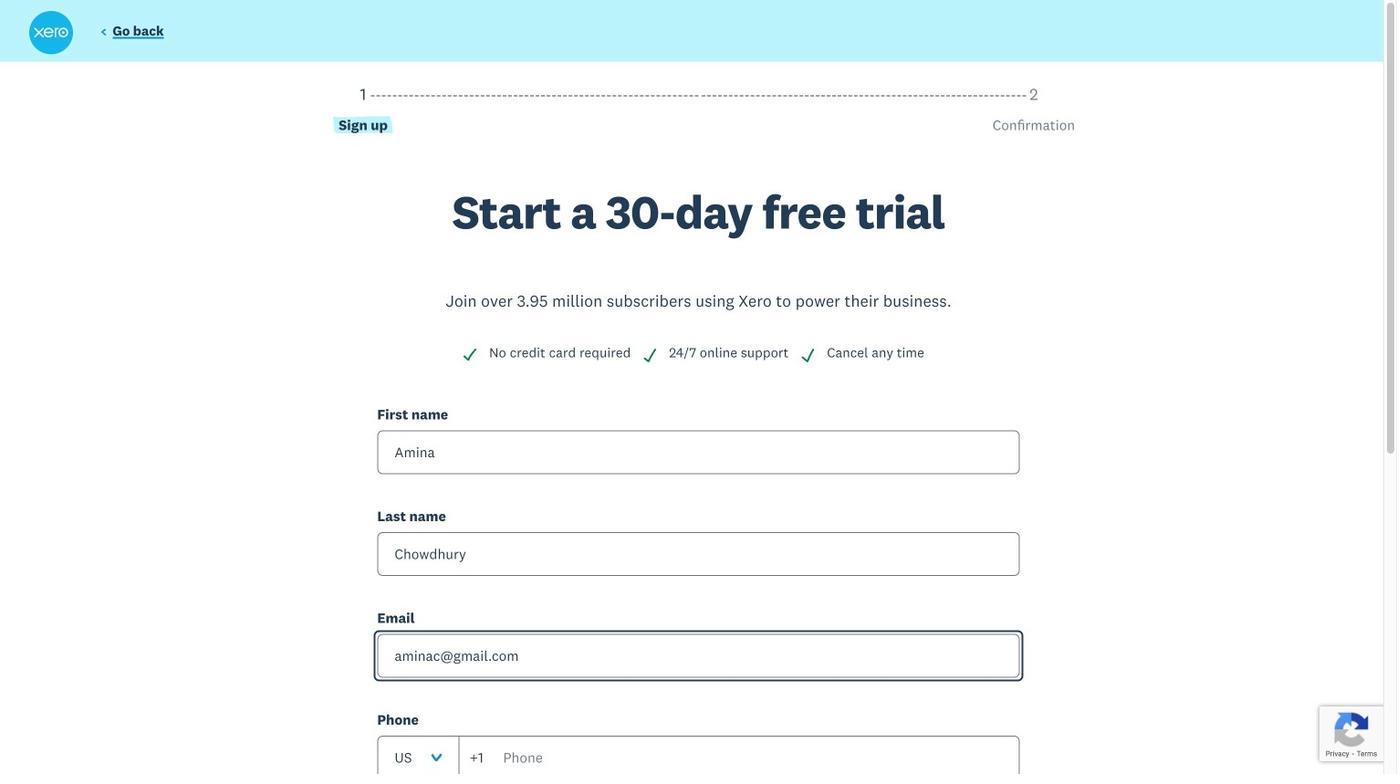Task type: locate. For each thing, give the bounding box(es) containing it.
Email email field
[[377, 634, 1020, 678]]

Last name text field
[[377, 532, 1020, 576]]

region
[[28, 84, 1370, 774]]



Task type: describe. For each thing, give the bounding box(es) containing it.
steps group
[[28, 84, 1370, 188]]

First name text field
[[377, 430, 1020, 474]]

Phone text field
[[459, 736, 1020, 774]]



Task type: vqa. For each thing, say whether or not it's contained in the screenshot.
LAST NAME text field
yes



